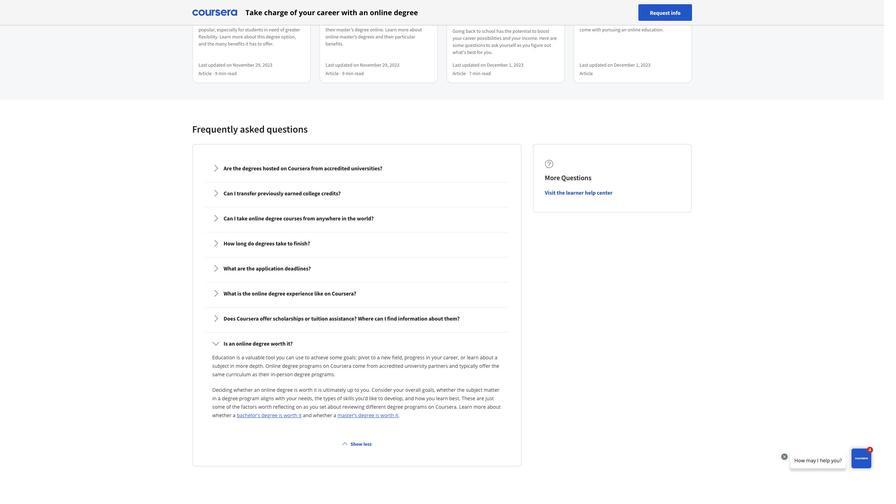 Task type: locate. For each thing, give the bounding box(es) containing it.
0 vertical spatial questions
[[465, 42, 485, 48]]

1 2023 from the left
[[263, 62, 272, 68]]

guide
[[203, 6, 217, 13], [330, 6, 344, 13]]

1 last from the left
[[199, 62, 207, 68]]

their left the in-
[[259, 371, 270, 378]]

1 vertical spatial programs
[[404, 404, 427, 411]]

0 horizontal spatial subject
[[212, 363, 229, 370]]

1 horizontal spatial 9
[[342, 70, 345, 77]]

on inside "last updated on december 1, 2023 article · 7 min read"
[[481, 62, 486, 68]]

2 november from the left
[[360, 62, 381, 68]]

the left potential
[[505, 28, 512, 34]]

0 vertical spatial what
[[224, 265, 236, 272]]

can for can i transfer previously earned college credits?
[[224, 190, 233, 197]]

1 horizontal spatial questions
[[465, 42, 485, 48]]

1 what from the top
[[224, 265, 236, 272]]

questions up best on the top right of page
[[465, 42, 485, 48]]

0 horizontal spatial min
[[218, 70, 226, 77]]

for right best on the top right of page
[[477, 49, 483, 55]]

about inside dropdown button
[[429, 315, 443, 322]]

their
[[326, 26, 335, 33], [384, 34, 394, 40], [259, 371, 270, 378]]

consider
[[372, 387, 392, 394]]

an
[[359, 8, 368, 17], [622, 26, 627, 33], [229, 340, 235, 347], [254, 387, 260, 394]]

coursera
[[288, 165, 310, 172], [237, 315, 259, 322], [330, 363, 351, 370]]

last inside 'last updated on december 1, 2023 article'
[[580, 62, 588, 68]]

as inside education is a valuable tool you can use to achieve some goals: pivot to a new field, progress in your career, or learn about a subject in more depth. online degree programs on coursera come from accredited university partners and typically offer the same curriculum as their in-person degree programs.
[[252, 371, 257, 378]]

0 vertical spatial benefits
[[647, 19, 664, 26]]

2 horizontal spatial with
[[592, 26, 601, 33]]

degree down the reflecting
[[262, 412, 278, 419]]

1 horizontal spatial learn
[[385, 26, 397, 33]]

1 horizontal spatial december
[[614, 62, 635, 68]]

0 vertical spatial learn
[[467, 354, 479, 361]]

1 horizontal spatial can
[[375, 315, 383, 322]]

1 vertical spatial some
[[330, 354, 342, 361]]

· for a guide to online master's degrees
[[340, 70, 341, 77]]

you. inside going back to school has the potential to boost your career possibilities and your income. here are some questions to ask yourself as you figure out what's best for you.
[[484, 49, 493, 55]]

benefits up education.
[[647, 19, 664, 26]]

min for bachelor's
[[218, 70, 226, 77]]

0 vertical spatial you.
[[484, 49, 493, 55]]

or left tuition at the bottom of page
[[305, 315, 310, 322]]

list inside frequently asked questions element
[[204, 156, 510, 430]]

0 horizontal spatial for
[[238, 26, 244, 33]]

1 vertical spatial can
[[286, 354, 294, 361]]

1 vertical spatial coursera
[[237, 315, 259, 322]]

2023 for a guide to online master's degrees
[[390, 62, 399, 68]]

1 vertical spatial benefits
[[228, 41, 245, 47]]

the up matter
[[492, 363, 499, 370]]

0 vertical spatial with
[[341, 8, 357, 17]]

4 updated from the left
[[589, 62, 607, 68]]

programs down achieve
[[299, 363, 322, 370]]

bachelor
[[213, 19, 231, 26]]

9
[[215, 70, 217, 77], [342, 70, 345, 77]]

worth inside dropdown button
[[271, 340, 286, 347]]

the
[[623, 19, 630, 26], [505, 28, 512, 34], [207, 41, 214, 47], [233, 165, 241, 172], [557, 189, 565, 196], [348, 215, 356, 222], [246, 265, 255, 272], [242, 290, 251, 297], [492, 363, 499, 370], [457, 387, 465, 394], [315, 395, 322, 402], [232, 404, 240, 411]]

10
[[580, 6, 585, 13]]

1 vertical spatial take
[[276, 240, 286, 247]]

are inside going back to school has the potential to boost your career possibilities and your income. here are some questions to ask yourself as you figure out what's best for you.
[[550, 35, 557, 41]]

is inside dropdown button
[[237, 290, 241, 297]]

same
[[212, 371, 225, 378]]

november down a growing number of students are opting to earn their master's degree online. learn more about online master's degrees and their particular benefits.
[[360, 62, 381, 68]]

2 vertical spatial as
[[303, 404, 308, 411]]

potential
[[513, 28, 531, 34]]

9 down benefits.
[[342, 70, 345, 77]]

benefits inside 'online bachelor degrees have become increasingly popular, especially for students in need of greater flexibility. learn more about this degree option, and the many benefits it has to offer.'
[[228, 41, 245, 47]]

december
[[487, 62, 508, 68], [614, 62, 635, 68]]

0 vertical spatial for
[[238, 26, 244, 33]]

yourself
[[499, 42, 516, 48]]

find out more about the specific benefits that come with pursuing an online education.
[[580, 19, 674, 33]]

1 vertical spatial with
[[592, 26, 601, 33]]

online down what are the application deadlines?
[[252, 290, 267, 297]]

more up curriculum
[[236, 363, 248, 370]]

for
[[238, 26, 244, 33], [477, 49, 483, 55]]

article for a guide to online master's degrees
[[326, 70, 339, 77]]

more questions
[[545, 173, 592, 182]]

1 vertical spatial i
[[234, 215, 236, 222]]

guide for a guide to online master's degrees
[[330, 6, 344, 13]]

worth left the it?
[[271, 340, 286, 347]]

2 29, from the left
[[382, 62, 389, 68]]

online up benefits.
[[326, 34, 339, 40]]

1 1, from the left
[[509, 62, 513, 68]]

1 29, from the left
[[255, 62, 262, 68]]

last for a guide to online bachelor's degrees
[[199, 62, 207, 68]]

an up program
[[254, 387, 260, 394]]

0 horizontal spatial you.
[[361, 387, 370, 394]]

1, for last updated on december 1, 2023 article · 7 min read
[[509, 62, 513, 68]]

1 horizontal spatial last updated on november 29, 2023 article · 9 min read
[[326, 62, 399, 77]]

0 horizontal spatial last updated on november 29, 2023 article · 9 min read
[[199, 62, 272, 77]]

what's
[[453, 49, 466, 55]]

accredited
[[324, 165, 350, 172], [379, 363, 403, 370]]

1 vertical spatial you.
[[361, 387, 370, 394]]

students down have
[[245, 26, 263, 33]]

subject up same
[[212, 363, 229, 370]]

list containing are the degrees hosted on coursera from accredited universities?
[[204, 156, 510, 430]]

questions right asked at the left
[[267, 123, 308, 136]]

2 horizontal spatial ·
[[467, 70, 468, 77]]

degree down 'need'
[[266, 34, 280, 40]]

earn
[[416, 19, 425, 26]]

as inside deciding whether an online degree is worth it is ultimately up to you. consider your overall goals, whether the subject matter in a degree program aligns with your needs, the types of skills you'd like to develop, and how you learn best. these are just some of the factors worth reflecting on as you set about reviewing different degree programs on coursera. learn more about whether a
[[303, 404, 308, 411]]

1, inside "last updated on december 1, 2023 article · 7 min read"
[[509, 62, 513, 68]]

subject
[[212, 363, 229, 370], [466, 387, 483, 394]]

an up number
[[359, 8, 368, 17]]

2 min from the left
[[346, 70, 354, 77]]

growing
[[329, 19, 346, 26]]

1 horizontal spatial coursera
[[288, 165, 310, 172]]

1 horizontal spatial learn
[[467, 354, 479, 361]]

learn inside deciding whether an online degree is worth it is ultimately up to you. consider your overall goals, whether the subject matter in a degree program aligns with your needs, the types of skills you'd like to develop, and how you learn best. these are just some of the factors worth reflecting on as you set about reviewing different degree programs on coursera. learn more about whether a
[[459, 404, 472, 411]]

1 horizontal spatial career
[[463, 35, 476, 41]]

2 december from the left
[[614, 62, 635, 68]]

0 vertical spatial come
[[580, 26, 591, 33]]

degrees right do
[[255, 240, 275, 247]]

coursera image
[[192, 7, 237, 18]]

guide up bachelor
[[203, 6, 217, 13]]

updated for 10 surprising benefits of online learning
[[589, 62, 607, 68]]

2 vertical spatial from
[[367, 363, 378, 370]]

0 horizontal spatial or
[[305, 315, 310, 322]]

like right experience
[[314, 290, 323, 297]]

list
[[204, 156, 510, 430]]

1 min from the left
[[218, 70, 226, 77]]

master's
[[336, 26, 354, 33], [338, 412, 357, 419]]

as right yourself
[[517, 42, 522, 48]]

some inside deciding whether an online degree is worth it is ultimately up to you. consider your overall goals, whether the subject matter in a degree program aligns with your needs, the types of skills you'd like to develop, and how you learn best. these are just some of the factors worth reflecting on as you set about reviewing different degree programs on coursera. learn more about whether a
[[212, 404, 225, 411]]

offer inside dropdown button
[[260, 315, 272, 322]]

article
[[199, 70, 212, 77], [326, 70, 339, 77], [453, 70, 466, 77], [580, 70, 593, 77]]

2 degrees from the left
[[389, 6, 408, 13]]

whether down the set
[[313, 412, 332, 419]]

degree up valuable
[[253, 340, 270, 347]]

1 horizontal spatial 1,
[[636, 62, 640, 68]]

the down what are the application deadlines?
[[242, 290, 251, 297]]

0 horizontal spatial programs
[[299, 363, 322, 370]]

the inside find out more about the specific benefits that come with pursuing an online education.
[[623, 19, 630, 26]]

come inside find out more about the specific benefits that come with pursuing an online education.
[[580, 26, 591, 33]]

· for a guide to online bachelor's degrees
[[213, 70, 214, 77]]

last for 10 surprising benefits of online learning
[[580, 62, 588, 68]]

1 read from the left
[[227, 70, 237, 77]]

2 what from the top
[[224, 290, 236, 297]]

and down overall
[[405, 395, 414, 402]]

degrees up become
[[267, 6, 286, 13]]

0 horizontal spatial career
[[317, 8, 340, 17]]

a guide to online master's degrees link
[[326, 5, 432, 13]]

center
[[597, 189, 613, 196]]

typically
[[459, 363, 478, 370]]

0 vertical spatial from
[[311, 165, 323, 172]]

the left world?
[[348, 215, 356, 222]]

4 2023 from the left
[[641, 62, 651, 68]]

to down consider
[[378, 395, 383, 402]]

2 article from the left
[[326, 70, 339, 77]]

in
[[264, 26, 268, 33], [342, 215, 346, 222], [426, 354, 430, 361], [230, 363, 234, 370], [212, 395, 217, 402]]

29, for master's
[[382, 62, 389, 68]]

from
[[311, 165, 323, 172], [303, 215, 315, 222], [367, 363, 378, 370]]

the inside what are the application deadlines? dropdown button
[[246, 265, 255, 272]]

subject up the these
[[466, 387, 483, 394]]

of
[[633, 6, 638, 13], [290, 8, 297, 17], [364, 19, 369, 26], [280, 26, 284, 33], [337, 395, 342, 402], [226, 404, 231, 411]]

degrees inside dropdown button
[[242, 165, 262, 172]]

article inside 'last updated on december 1, 2023 article'
[[580, 70, 593, 77]]

3 updated from the left
[[462, 62, 480, 68]]

0 horizontal spatial come
[[353, 363, 365, 370]]

0 vertical spatial their
[[326, 26, 335, 33]]

2 can from the top
[[224, 215, 233, 222]]

to inside a growing number of students are opting to earn their master's degree online. learn more about online master's degrees and their particular benefits.
[[410, 19, 415, 26]]

use
[[295, 354, 304, 361]]

0 horizontal spatial students
[[245, 26, 263, 33]]

the left application
[[246, 265, 255, 272]]

master's down reviewing
[[338, 412, 357, 419]]

more inside 'online bachelor degrees have become increasingly popular, especially for students in need of greater flexibility. learn more about this degree option, and the many benefits it has to offer.'
[[232, 34, 243, 40]]

online up popular,
[[199, 19, 212, 26]]

what
[[224, 265, 236, 272], [224, 290, 236, 297]]

0 horizontal spatial their
[[259, 371, 270, 378]]

as inside going back to school has the potential to boost your career possibilities and your income. here are some questions to ask yourself as you figure out what's best for you.
[[517, 42, 522, 48]]

worth down the reflecting
[[284, 412, 297, 419]]

from inside dropdown button
[[311, 165, 323, 172]]

2 horizontal spatial some
[[453, 42, 464, 48]]

0 horizontal spatial learn
[[436, 395, 448, 402]]

the inside 'online bachelor degrees have become increasingly popular, especially for students in need of greater flexibility. learn more about this degree option, and the many benefits it has to offer.'
[[207, 41, 214, 47]]

2 last updated on november 29, 2023 article · 9 min read from the left
[[326, 62, 399, 77]]

1 vertical spatial students
[[245, 26, 263, 33]]

3 · from the left
[[467, 70, 468, 77]]

with inside deciding whether an online degree is worth it is ultimately up to you. consider your overall goals, whether the subject matter in a degree program aligns with your needs, the types of skills you'd like to develop, and how you learn best. these are just some of the factors worth reflecting on as you set about reviewing different degree programs on coursera. learn more about whether a
[[275, 395, 285, 402]]

degrees inside 'dropdown button'
[[255, 240, 275, 247]]

1 vertical spatial what
[[224, 290, 236, 297]]

1 · from the left
[[213, 70, 214, 77]]

1 horizontal spatial you.
[[484, 49, 493, 55]]

1 vertical spatial master's
[[338, 412, 357, 419]]

the up best.
[[457, 387, 465, 394]]

as down depth.
[[252, 371, 257, 378]]

coursera down "goals:" on the bottom of page
[[330, 363, 351, 370]]

online inside 'online bachelor degrees have become increasingly popular, especially for students in need of greater flexibility. learn more about this degree option, and the many benefits it has to offer.'
[[199, 19, 212, 26]]

take left finish?
[[276, 240, 286, 247]]

1 horizontal spatial subject
[[466, 387, 483, 394]]

0 vertical spatial master's
[[336, 26, 354, 33]]

updated inside "last updated on december 1, 2023 article · 7 min read"
[[462, 62, 480, 68]]

2 2023 from the left
[[390, 62, 399, 68]]

2 last from the left
[[326, 62, 334, 68]]

3 last from the left
[[453, 62, 461, 68]]

accredited inside dropdown button
[[324, 165, 350, 172]]

1 vertical spatial has
[[249, 41, 257, 47]]

a guide to online bachelor's degrees
[[199, 6, 286, 13]]

4 article from the left
[[580, 70, 593, 77]]

i
[[234, 190, 236, 197], [234, 215, 236, 222], [384, 315, 386, 322]]

degree down number
[[355, 26, 369, 33]]

1 december from the left
[[487, 62, 508, 68]]

2 1, from the left
[[636, 62, 640, 68]]

college
[[303, 190, 320, 197]]

for inside going back to school has the potential to boost your career possibilities and your income. here are some questions to ask yourself as you figure out what's best for you.
[[477, 49, 483, 55]]

1 vertical spatial accredited
[[379, 363, 403, 370]]

1 vertical spatial learn
[[220, 34, 231, 40]]

what is the online degree experience like on coursera? button
[[207, 284, 507, 304]]

and inside 'online bachelor degrees have become increasingly popular, especially for students in need of greater flexibility. learn more about this degree option, and the many benefits it has to offer.'
[[199, 41, 206, 47]]

a guide to online master's degrees
[[326, 6, 408, 13]]

increasingly
[[278, 19, 303, 26]]

1 horizontal spatial with
[[341, 8, 357, 17]]

to
[[218, 6, 223, 13], [345, 6, 350, 13], [410, 19, 415, 26], [477, 28, 481, 34], [532, 28, 537, 34], [258, 41, 262, 47], [486, 42, 490, 48], [288, 240, 293, 247], [305, 354, 310, 361], [371, 354, 376, 361], [355, 387, 359, 394], [378, 395, 383, 402]]

boost
[[538, 28, 549, 34]]

online inside education is a valuable tool you can use to achieve some goals: pivot to a new field, progress in your career, or learn about a subject in more depth. online degree programs on coursera come from accredited university partners and typically offer the same curriculum as their in-person degree programs.
[[266, 363, 281, 370]]

it inside 'online bachelor degrees have become increasingly popular, especially for students in need of greater flexibility. learn more about this degree option, and the many benefits it has to offer.'
[[246, 41, 248, 47]]

a inside a guide to online master's degrees link
[[326, 6, 329, 13]]

request info
[[650, 9, 681, 16]]

0 horizontal spatial guide
[[203, 6, 217, 13]]

0 vertical spatial can
[[375, 315, 383, 322]]

3 2023 from the left
[[514, 62, 524, 68]]

online inside find out more about the specific benefits that come with pursuing an online education.
[[628, 26, 641, 33]]

subject inside education is a valuable tool you can use to achieve some goals: pivot to a new field, progress in your career, or learn about a subject in more depth. online degree programs on coursera come from accredited university partners and typically offer the same curriculum as their in-person degree programs.
[[212, 363, 229, 370]]

1 vertical spatial as
[[252, 371, 257, 378]]

1 vertical spatial for
[[477, 49, 483, 55]]

3 article from the left
[[453, 70, 466, 77]]

can left use
[[286, 354, 294, 361]]

programs down how
[[404, 404, 427, 411]]

2023 for 10 surprising benefits of online learning
[[641, 62, 651, 68]]

0 vertical spatial accredited
[[324, 165, 350, 172]]

2 vertical spatial learn
[[459, 404, 472, 411]]

option,
[[281, 34, 296, 40]]

degree inside 'online bachelor degrees have become increasingly popular, especially for students in need of greater flexibility. learn more about this degree option, and the many benefits it has to offer.'
[[266, 34, 280, 40]]

assistance?
[[329, 315, 357, 322]]

1 vertical spatial come
[[353, 363, 365, 370]]

1 guide from the left
[[203, 6, 217, 13]]

for inside 'online bachelor degrees have become increasingly popular, especially for students in need of greater flexibility. learn more about this degree option, and the many benefits it has to offer.'
[[238, 26, 244, 33]]

frequently asked questions element
[[187, 123, 698, 473]]

can i take online degree courses from anywhere in the world? button
[[207, 209, 507, 228]]

it down needs,
[[299, 412, 302, 419]]

1 horizontal spatial accredited
[[379, 363, 403, 370]]

updated inside 'last updated on december 1, 2023 article'
[[589, 62, 607, 68]]

1,
[[509, 62, 513, 68], [636, 62, 640, 68]]

more down the opting
[[398, 26, 409, 33]]

to left earn at left
[[410, 19, 415, 26]]

of right 'need'
[[280, 26, 284, 33]]

show less
[[351, 441, 372, 448]]

aligns
[[261, 395, 274, 402]]

to right use
[[305, 354, 310, 361]]

an inside find out more about the specific benefits that come with pursuing an online education.
[[622, 26, 627, 33]]

questions inside going back to school has the potential to boost your career possibilities and your income. here are some questions to ask yourself as you figure out what's best for you.
[[465, 42, 485, 48]]

as down needs,
[[303, 404, 308, 411]]

1 november from the left
[[233, 62, 254, 68]]

going
[[453, 28, 465, 34]]

1 horizontal spatial come
[[580, 26, 591, 33]]

2 vertical spatial coursera
[[330, 363, 351, 370]]

a inside a growing number of students are opting to earn their master's degree online. learn more about online master's degrees and their particular benefits.
[[326, 19, 328, 26]]

1 can from the top
[[224, 190, 233, 197]]

1 article from the left
[[199, 70, 212, 77]]

has inside 'online bachelor degrees have become increasingly popular, especially for students in need of greater flexibility. learn more about this degree option, and the many benefits it has to offer.'
[[249, 41, 257, 47]]

coursera up the earned
[[288, 165, 310, 172]]

it inside deciding whether an online degree is worth it is ultimately up to you. consider your overall goals, whether the subject matter in a degree program aligns with your needs, the types of skills you'd like to develop, and how you learn best. these are just some of the factors worth reflecting on as you set about reviewing different degree programs on coursera. learn more about whether a
[[314, 387, 317, 394]]

1 horizontal spatial for
[[477, 49, 483, 55]]

1 horizontal spatial november
[[360, 62, 381, 68]]

2 read from the left
[[355, 70, 364, 77]]

0 vertical spatial like
[[314, 290, 323, 297]]

1 vertical spatial or
[[461, 354, 466, 361]]

does coursera offer scholarships or tuition assistance? where can i find information about them?
[[224, 315, 460, 322]]

1 vertical spatial can
[[224, 215, 233, 222]]

are
[[224, 165, 232, 172]]

reflecting
[[273, 404, 295, 411]]

learner
[[566, 189, 584, 196]]

2 · from the left
[[340, 70, 341, 77]]

2 vertical spatial their
[[259, 371, 270, 378]]

how
[[415, 395, 425, 402]]

0 horizontal spatial read
[[227, 70, 237, 77]]

learn down the opting
[[385, 26, 397, 33]]

0 horizontal spatial degrees
[[267, 6, 286, 13]]

1 horizontal spatial students
[[370, 19, 387, 26]]

online.
[[370, 26, 384, 33]]

learn inside education is a valuable tool you can use to achieve some goals: pivot to a new field, progress in your career, or learn about a subject in more depth. online degree programs on coursera come from accredited university partners and typically offer the same curriculum as their in-person degree programs.
[[467, 354, 479, 361]]

i left find
[[384, 315, 386, 322]]

can inside the can i take online degree courses from anywhere in the world? dropdown button
[[224, 215, 233, 222]]

0 vertical spatial career
[[317, 8, 340, 17]]

come down find
[[580, 26, 591, 33]]

29, down a growing number of students are opting to earn their master's degree online. learn more about online master's degrees and their particular benefits.
[[382, 62, 389, 68]]

0 horizontal spatial november
[[233, 62, 254, 68]]

1 last updated on november 29, 2023 article · 9 min read from the left
[[199, 62, 272, 77]]

1 vertical spatial learn
[[436, 395, 448, 402]]

9 for a guide to online master's degrees
[[342, 70, 345, 77]]

2 updated from the left
[[335, 62, 353, 68]]

0 horizontal spatial benefits
[[228, 41, 245, 47]]

out inside going back to school has the potential to boost your career possibilities and your income. here are some questions to ask yourself as you figure out what's best for you.
[[544, 42, 551, 48]]

min
[[218, 70, 226, 77], [346, 70, 354, 77], [473, 70, 481, 77]]

degree inside a growing number of students are opting to earn their master's degree online. learn more about online master's degrees and their particular benefits.
[[355, 26, 369, 33]]

1 horizontal spatial has
[[497, 28, 504, 34]]

november for master's
[[360, 62, 381, 68]]

2 guide from the left
[[330, 6, 344, 13]]

the left specific
[[623, 19, 630, 26]]

your inside education is a valuable tool you can use to achieve some goals: pivot to a new field, progress in your career, or learn about a subject in more depth. online degree programs on coursera come from accredited university partners and typically offer the same curriculum as their in-person degree programs.
[[432, 354, 442, 361]]

like up "different"
[[369, 395, 377, 402]]

0 horizontal spatial 29,
[[255, 62, 262, 68]]

0 horizontal spatial as
[[252, 371, 257, 378]]

an inside the is an online degree worth it? dropdown button
[[229, 340, 235, 347]]

3 min from the left
[[473, 70, 481, 77]]

degrees
[[232, 19, 249, 26], [358, 34, 374, 40], [242, 165, 262, 172], [255, 240, 275, 247]]

asked
[[240, 123, 265, 136]]

updated
[[208, 62, 225, 68], [335, 62, 353, 68], [462, 62, 480, 68], [589, 62, 607, 68]]

2 9 from the left
[[342, 70, 345, 77]]

learn
[[467, 354, 479, 361], [436, 395, 448, 402]]

more up pursuing
[[598, 19, 609, 26]]

i for transfer
[[234, 190, 236, 197]]

4 last from the left
[[580, 62, 588, 68]]

i up how
[[234, 215, 236, 222]]

1 degrees from the left
[[267, 6, 286, 13]]

has inside going back to school has the potential to boost your career possibilities and your income. here are some questions to ask yourself as you figure out what's best for you.
[[497, 28, 504, 34]]

1 horizontal spatial take
[[276, 240, 286, 247]]

you
[[523, 42, 530, 48], [276, 354, 285, 361], [426, 395, 435, 402], [310, 404, 318, 411]]

back
[[466, 28, 476, 34]]

or up typically
[[461, 354, 466, 361]]

read
[[227, 70, 237, 77], [355, 70, 364, 77], [482, 70, 491, 77]]

master's up master's
[[336, 26, 354, 33]]

2023 for a guide to online bachelor's degrees
[[263, 62, 272, 68]]

or inside education is a valuable tool you can use to achieve some goals: pivot to a new field, progress in your career, or learn about a subject in more depth. online degree programs on coursera come from accredited university partners and typically offer the same curriculum as their in-person degree programs.
[[461, 354, 466, 361]]

1, inside 'last updated on december 1, 2023 article'
[[636, 62, 640, 68]]

what for what is the online degree experience like on coursera?
[[224, 290, 236, 297]]

set
[[319, 404, 326, 411]]

3 read from the left
[[482, 70, 491, 77]]

the inside are the degrees hosted on coursera from accredited universities? dropdown button
[[233, 165, 241, 172]]

offer left scholarships
[[260, 315, 272, 322]]

2 horizontal spatial as
[[517, 42, 522, 48]]

questions
[[465, 42, 485, 48], [267, 123, 308, 136]]

0 vertical spatial can
[[224, 190, 233, 197]]

program
[[239, 395, 259, 402]]

frequently asked questions
[[192, 123, 308, 136]]

is
[[237, 290, 241, 297], [237, 354, 240, 361], [294, 387, 298, 394], [318, 387, 322, 394], [279, 412, 282, 419], [376, 412, 379, 419]]

tuition
[[311, 315, 328, 322]]

you left the set
[[310, 404, 318, 411]]

1 horizontal spatial or
[[461, 354, 466, 361]]

accredited down new
[[379, 363, 403, 370]]

i for take
[[234, 215, 236, 222]]

to left finish?
[[288, 240, 293, 247]]

0 horizontal spatial coursera
[[237, 315, 259, 322]]

with up number
[[341, 8, 357, 17]]

1 updated from the left
[[208, 62, 225, 68]]

online bachelor degrees have become increasingly popular, especially for students in need of greater flexibility. learn more about this degree option, and the many benefits it has to offer.
[[199, 19, 303, 47]]

you. up you'd
[[361, 387, 370, 394]]

a for a growing number of students are opting to earn their master's degree online. learn more about online master's degrees and their particular benefits.
[[326, 19, 328, 26]]

goals:
[[344, 354, 357, 361]]

can inside can i transfer previously earned college credits? dropdown button
[[224, 190, 233, 197]]

december inside 'last updated on december 1, 2023 article'
[[614, 62, 635, 68]]

can inside education is a valuable tool you can use to achieve some goals: pivot to a new field, progress in your career, or learn about a subject in more depth. online degree programs on coursera come from accredited university partners and typically offer the same curriculum as their in-person degree programs.
[[286, 354, 294, 361]]

0 horizontal spatial out
[[544, 42, 551, 48]]

different
[[366, 404, 386, 411]]

0 horizontal spatial with
[[275, 395, 285, 402]]

from for accredited
[[311, 165, 323, 172]]

with up the reflecting
[[275, 395, 285, 402]]

learn up typically
[[467, 354, 479, 361]]

info
[[671, 9, 681, 16]]

1 horizontal spatial read
[[355, 70, 364, 77]]

like inside what is the online degree experience like on coursera? dropdown button
[[314, 290, 323, 297]]

help
[[585, 189, 596, 196]]

0 vertical spatial learn
[[385, 26, 397, 33]]

frequently
[[192, 123, 238, 136]]

can left transfer
[[224, 190, 233, 197]]

come down pivot
[[353, 363, 365, 370]]

learn up coursera.
[[436, 395, 448, 402]]

learn
[[385, 26, 397, 33], [220, 34, 231, 40], [459, 404, 472, 411]]

their left particular
[[384, 34, 394, 40]]

hosted
[[263, 165, 279, 172]]

some down deciding
[[212, 404, 225, 411]]

degrees left hosted
[[242, 165, 262, 172]]

9 for a guide to online bachelor's degrees
[[215, 70, 217, 77]]

1 9 from the left
[[215, 70, 217, 77]]

a inside a guide to online bachelor's degrees link
[[199, 6, 202, 13]]

can up how
[[224, 215, 233, 222]]

0 vertical spatial subject
[[212, 363, 229, 370]]

is
[[224, 340, 228, 347]]

more
[[598, 19, 609, 26], [398, 26, 409, 33], [232, 34, 243, 40], [236, 363, 248, 370], [474, 404, 486, 411]]

updated for a guide to online bachelor's degrees
[[208, 62, 225, 68]]

on inside education is a valuable tool you can use to achieve some goals: pivot to a new field, progress in your career, or learn about a subject in more depth. online degree programs on coursera come from accredited university partners and typically offer the same curriculum as their in-person degree programs.
[[323, 363, 329, 370]]

0 horizontal spatial 1,
[[509, 62, 513, 68]]

0 horizontal spatial questions
[[267, 123, 308, 136]]

read for bachelor's
[[227, 70, 237, 77]]

1 vertical spatial like
[[369, 395, 377, 402]]

on inside dropdown button
[[324, 290, 331, 297]]

0 vertical spatial out
[[590, 19, 597, 26]]

on
[[226, 62, 232, 68], [354, 62, 359, 68], [481, 62, 486, 68], [608, 62, 613, 68], [281, 165, 287, 172], [324, 290, 331, 297], [323, 363, 329, 370], [296, 404, 302, 411], [428, 404, 434, 411]]

on inside dropdown button
[[281, 165, 287, 172]]

0 horizontal spatial ·
[[213, 70, 214, 77]]

from for anywhere
[[303, 215, 315, 222]]

0 vertical spatial some
[[453, 42, 464, 48]]

more down 'just'
[[474, 404, 486, 411]]



Task type: vqa. For each thing, say whether or not it's contained in the screenshot.
3rd (1)
no



Task type: describe. For each thing, give the bounding box(es) containing it.
courses
[[283, 215, 302, 222]]

bachelor's
[[241, 6, 266, 13]]

in inside 'online bachelor degrees have become increasingly popular, especially for students in need of greater flexibility. learn more about this degree option, and the many benefits it has to offer.'
[[264, 26, 268, 33]]

what are the application deadlines? button
[[207, 259, 507, 278]]

last inside "last updated on december 1, 2023 article · 7 min read"
[[453, 62, 461, 68]]

matter
[[484, 387, 499, 394]]

career inside going back to school has the potential to boost your career possibilities and your income. here are some questions to ask yourself as you figure out what's best for you.
[[463, 35, 476, 41]]

number
[[347, 19, 363, 26]]

university
[[405, 363, 427, 370]]

bachelor's
[[237, 412, 260, 419]]

last for a guide to online master's degrees
[[326, 62, 334, 68]]

are inside dropdown button
[[237, 265, 245, 272]]

experience
[[286, 290, 313, 297]]

1, for last updated on december 1, 2023 article
[[636, 62, 640, 68]]

ultimately
[[323, 387, 346, 394]]

29, for bachelor's
[[255, 62, 262, 68]]

out inside find out more about the specific benefits that come with pursuing an online education.
[[590, 19, 597, 26]]

you down "goals,"
[[426, 395, 435, 402]]

your up the reflecting
[[286, 395, 297, 402]]

the up the set
[[315, 395, 322, 402]]

credits?
[[321, 190, 341, 197]]

that
[[665, 19, 674, 26]]

show less button
[[339, 438, 375, 451]]

you'd
[[355, 395, 368, 402]]

more inside education is a valuable tool you can use to achieve some goals: pivot to a new field, progress in your career, or learn about a subject in more depth. online degree programs on coursera come from accredited university partners and typically offer the same curriculum as their in-person degree programs.
[[236, 363, 248, 370]]

coursera inside are the degrees hosted on coursera from accredited universities? dropdown button
[[288, 165, 310, 172]]

master's
[[340, 34, 357, 40]]

december for last updated on december 1, 2023 article
[[614, 62, 635, 68]]

skills
[[343, 395, 354, 402]]

visit the learner help center link
[[545, 189, 613, 196]]

read inside "last updated on december 1, 2023 article · 7 min read"
[[482, 70, 491, 77]]

like inside deciding whether an online degree is worth it is ultimately up to you. consider your overall goals, whether the subject matter in a degree program aligns with your needs, the types of skills you'd like to develop, and how you learn best. these are just some of the factors worth reflecting on as you set about reviewing different degree programs on coursera. learn more about whether a
[[369, 395, 377, 402]]

and inside deciding whether an online degree is worth it is ultimately up to you. consider your overall goals, whether the subject matter in a degree program aligns with your needs, the types of skills you'd like to develop, and how you learn best. these are just some of the factors worth reflecting on as you set about reviewing different degree programs on coursera. learn more about whether a
[[405, 395, 414, 402]]

1 horizontal spatial their
[[326, 26, 335, 33]]

this
[[257, 34, 265, 40]]

are the degrees hosted on coursera from accredited universities?
[[224, 165, 382, 172]]

a guide to online bachelor's degrees link
[[199, 5, 304, 13]]

does coursera offer scholarships or tuition assistance? where can i find information about them? button
[[207, 309, 507, 329]]

programs inside education is a valuable tool you can use to achieve some goals: pivot to a new field, progress in your career, or learn about a subject in more depth. online degree programs on coursera come from accredited university partners and typically offer the same curriculum as their in-person degree programs.
[[299, 363, 322, 370]]

min for master's
[[346, 70, 354, 77]]

how long do degrees take to finish? button
[[207, 234, 507, 253]]

degrees for a guide to online bachelor's degrees
[[267, 6, 286, 13]]

the left 'factors'
[[232, 404, 240, 411]]

can for can i take online degree courses from anywhere in the world?
[[224, 215, 233, 222]]

in up curriculum
[[230, 363, 234, 370]]

coursera inside education is a valuable tool you can use to achieve some goals: pivot to a new field, progress in your career, or learn about a subject in more depth. online degree programs on coursera come from accredited university partners and typically offer the same curriculum as their in-person degree programs.
[[330, 363, 351, 370]]

a for a guide to online bachelor's degrees
[[199, 6, 202, 13]]

learn inside deciding whether an online degree is worth it is ultimately up to you. consider your overall goals, whether the subject matter in a degree program aligns with your needs, the types of skills you'd like to develop, and how you learn best. these are just some of the factors worth reflecting on as you set about reviewing different degree programs on coursera. learn more about whether a
[[436, 395, 448, 402]]

you inside education is a valuable tool you can use to achieve some goals: pivot to a new field, progress in your career, or learn about a subject in more depth. online degree programs on coursera come from accredited university partners and typically offer the same curriculum as their in-person degree programs.
[[276, 354, 285, 361]]

it down develop,
[[395, 412, 398, 419]]

benefits inside find out more about the specific benefits that come with pursuing an online education.
[[647, 19, 664, 26]]

a down types
[[334, 412, 336, 419]]

programs inside deciding whether an online degree is worth it is ultimately up to you. consider your overall goals, whether the subject matter in a degree program aligns with your needs, the types of skills you'd like to develop, and how you learn best. these are just some of the factors worth reflecting on as you set about reviewing different degree programs on coursera. learn more about whether a
[[404, 404, 427, 411]]

visit the learner help center
[[545, 189, 613, 196]]

take charge of your career with an online degree
[[245, 8, 418, 17]]

read for master's
[[355, 70, 364, 77]]

and inside a growing number of students are opting to earn their master's degree online. learn more about online master's degrees and their particular benefits.
[[375, 34, 383, 40]]

their inside education is a valuable tool you can use to achieve some goals: pivot to a new field, progress in your career, or learn about a subject in more depth. online degree programs on coursera come from accredited university partners and typically offer the same curriculum as their in-person degree programs.
[[259, 371, 270, 378]]

benefits
[[612, 6, 632, 13]]

do
[[248, 240, 254, 247]]

need
[[269, 26, 279, 33]]

students inside 'online bachelor degrees have become increasingly popular, especially for students in need of greater flexibility. learn more about this degree option, and the many benefits it has to offer.'
[[245, 26, 263, 33]]

best.
[[449, 395, 460, 402]]

worth up needs,
[[299, 387, 313, 394]]

is an online degree worth it? button
[[207, 334, 507, 354]]

are inside a growing number of students are opting to earn their master's degree online. learn more about online master's degrees and their particular benefits.
[[388, 19, 395, 26]]

degree down deciding
[[222, 395, 238, 402]]

less
[[363, 441, 372, 448]]

in up partners
[[426, 354, 430, 361]]

online inside dropdown button
[[236, 340, 252, 347]]

to inside 'online bachelor degrees have become increasingly popular, especially for students in need of greater flexibility. learn more about this degree option, and the many benefits it has to offer.'
[[258, 41, 262, 47]]

degree left experience
[[268, 290, 285, 297]]

learn inside a growing number of students are opting to earn their master's degree online. learn more about online master's degrees and their particular benefits.
[[385, 26, 397, 33]]

degree up person
[[282, 363, 298, 370]]

degrees inside 'online bachelor degrees have become increasingly popular, especially for students in need of greater flexibility. learn more about this degree option, and the many benefits it has to offer.'
[[232, 19, 249, 26]]

deciding
[[212, 387, 232, 394]]

your up develop,
[[394, 387, 404, 394]]

1 vertical spatial questions
[[267, 123, 308, 136]]

whether up program
[[234, 387, 253, 394]]

new
[[381, 354, 391, 361]]

of inside a growing number of students are opting to earn their master's degree online. learn more about online master's degrees and their particular benefits.
[[364, 19, 369, 26]]

education is a valuable tool you can use to achieve some goals: pivot to a new field, progress in your career, or learn about a subject in more depth. online degree programs on coursera come from accredited university partners and typically offer the same curriculum as their in-person degree programs.
[[212, 354, 499, 378]]

your up increasingly
[[299, 8, 315, 17]]

you inside going back to school has the potential to boost your career possibilities and your income. here are some questions to ask yourself as you figure out what's best for you.
[[523, 42, 530, 48]]

2 vertical spatial i
[[384, 315, 386, 322]]

you. inside deciding whether an online degree is worth it is ultimately up to you. consider your overall goals, whether the subject matter in a degree program aligns with your needs, the types of skills you'd like to develop, and how you learn best. these are just some of the factors worth reflecting on as you set about reviewing different degree programs on coursera. learn more about whether a
[[361, 387, 370, 394]]

person
[[277, 371, 293, 378]]

some inside going back to school has the potential to boost your career possibilities and your income. here are some questions to ask yourself as you figure out what's best for you.
[[453, 42, 464, 48]]

goals,
[[422, 387, 435, 394]]

online up bachelor
[[224, 6, 240, 13]]

greater
[[285, 26, 300, 33]]

learn inside 'online bachelor degrees have become increasingly popular, especially for students in need of greater flexibility. learn more about this degree option, and the many benefits it has to offer.'
[[220, 34, 231, 40]]

whether up best.
[[437, 387, 456, 394]]

degree down "different"
[[358, 412, 374, 419]]

to left ask
[[486, 42, 490, 48]]

guide for a guide to online bachelor's degrees
[[203, 6, 217, 13]]

show
[[351, 441, 363, 448]]

the inside going back to school has the potential to boost your career possibilities and your income. here are some questions to ask yourself as you figure out what's best for you.
[[505, 28, 512, 34]]

a left bachelor's
[[233, 412, 236, 419]]

2023 inside "last updated on december 1, 2023 article · 7 min read"
[[514, 62, 524, 68]]

just
[[486, 395, 494, 402]]

about inside find out more about the specific benefits that come with pursuing an online education.
[[610, 19, 622, 26]]

learning
[[656, 6, 677, 13]]

article for a guide to online bachelor's degrees
[[199, 70, 212, 77]]

of up increasingly
[[290, 8, 297, 17]]

the right visit
[[557, 189, 565, 196]]

worth down aligns
[[258, 404, 272, 411]]

online up do
[[249, 215, 264, 222]]

in inside deciding whether an online degree is worth it is ultimately up to you. consider your overall goals, whether the subject matter in a degree program aligns with your needs, the types of skills you'd like to develop, and how you learn best. these are just some of the factors worth reflecting on as you set about reviewing different degree programs on coursera. learn more about whether a
[[212, 395, 217, 402]]

students inside a growing number of students are opting to earn their master's degree online. learn more about online master's degrees and their particular benefits.
[[370, 19, 387, 26]]

10 surprising benefits of online learning
[[580, 6, 677, 13]]

in inside dropdown button
[[342, 215, 346, 222]]

some inside education is a valuable tool you can use to achieve some goals: pivot to a new field, progress in your career, or learn about a subject in more depth. online degree programs on coursera come from accredited university partners and typically offer the same curriculum as their in-person degree programs.
[[330, 354, 342, 361]]

2 horizontal spatial their
[[384, 34, 394, 40]]

how
[[224, 240, 235, 247]]

more inside a growing number of students are opting to earn their master's degree online. learn more about online master's degrees and their particular benefits.
[[398, 26, 409, 33]]

the inside education is a valuable tool you can use to achieve some goals: pivot to a new field, progress in your career, or learn about a subject in more depth. online degree programs on coursera come from accredited university partners and typically offer the same curriculum as their in-person degree programs.
[[492, 363, 499, 370]]

figure
[[531, 42, 543, 48]]

an inside deciding whether an online degree is worth it is ultimately up to you. consider your overall goals, whether the subject matter in a degree program aligns with your needs, the types of skills you'd like to develop, and how you learn best. these are just some of the factors worth reflecting on as you set about reviewing different degree programs on coursera. learn more about whether a
[[254, 387, 260, 394]]

to up bachelor
[[218, 6, 223, 13]]

coursera.
[[436, 404, 458, 411]]

of left skills
[[337, 395, 342, 402]]

online up number
[[351, 6, 367, 13]]

opting
[[396, 19, 409, 26]]

programs.
[[311, 371, 335, 378]]

finish?
[[294, 240, 310, 247]]

a for a guide to online master's degrees
[[326, 6, 329, 13]]

pivot
[[358, 354, 370, 361]]

to right back
[[477, 28, 481, 34]]

career,
[[443, 354, 459, 361]]

article for 10 surprising benefits of online learning
[[580, 70, 593, 77]]

a left valuable
[[241, 354, 244, 361]]

more
[[545, 173, 560, 182]]

december for last updated on december 1, 2023 article · 7 min read
[[487, 62, 508, 68]]

bachelor's degree is worth it link
[[237, 412, 302, 419]]

request info button
[[639, 4, 692, 21]]

about down 'just'
[[487, 404, 501, 411]]

degrees for a guide to online master's degrees
[[389, 6, 408, 13]]

a growing number of students are opting to earn their master's degree online. learn more about online master's degrees and their particular benefits.
[[326, 19, 425, 47]]

up
[[347, 387, 353, 394]]

find
[[580, 19, 589, 26]]

degree down person
[[277, 387, 293, 394]]

of right benefits
[[633, 6, 638, 13]]

updated for a guide to online master's degrees
[[335, 62, 353, 68]]

especially
[[217, 26, 237, 33]]

last updated on november 29, 2023 article · 9 min read for bachelor's
[[199, 62, 272, 77]]

on inside 'last updated on december 1, 2023 article'
[[608, 62, 613, 68]]

best
[[467, 49, 476, 55]]

request
[[650, 9, 670, 16]]

whether down deciding
[[212, 412, 232, 419]]

in-
[[271, 371, 277, 378]]

degree down develop,
[[387, 404, 403, 411]]

degree inside dropdown button
[[253, 340, 270, 347]]

needs,
[[298, 395, 313, 402]]

universities?
[[351, 165, 382, 172]]

to up number
[[345, 6, 350, 13]]

last updated on december 1, 2023 article
[[580, 62, 651, 77]]

online up specific
[[639, 6, 655, 13]]

questions
[[561, 173, 592, 182]]

possibilities
[[477, 35, 502, 41]]

take
[[245, 8, 262, 17]]

ask
[[491, 42, 498, 48]]

overall
[[405, 387, 421, 394]]

and down needs,
[[303, 412, 312, 419]]

these
[[462, 395, 475, 402]]

a left new
[[377, 354, 380, 361]]

article inside "last updated on december 1, 2023 article · 7 min read"
[[453, 70, 466, 77]]

online inside a growing number of students are opting to earn their master's degree online. learn more about online master's degrees and their particular benefits.
[[326, 34, 339, 40]]

to right pivot
[[371, 354, 376, 361]]

online up "online."
[[370, 8, 392, 17]]

information
[[398, 315, 428, 322]]

of down deciding
[[226, 404, 231, 411]]

many
[[215, 41, 227, 47]]

more inside find out more about the specific benefits that come with pursuing an online education.
[[598, 19, 609, 26]]

your down going at the right top of the page
[[453, 35, 462, 41]]

more inside deciding whether an online degree is worth it is ultimately up to you. consider your overall goals, whether the subject matter in a degree program aligns with your needs, the types of skills you'd like to develop, and how you learn best. these are just some of the factors worth reflecting on as you set about reviewing different degree programs on coursera. learn more about whether a
[[474, 404, 486, 411]]

a down deciding
[[218, 395, 221, 402]]

can inside dropdown button
[[375, 315, 383, 322]]

min inside "last updated on december 1, 2023 article · 7 min read"
[[473, 70, 481, 77]]

surprising
[[587, 6, 611, 13]]

with inside find out more about the specific benefits that come with pursuing an online education.
[[592, 26, 601, 33]]

7
[[469, 70, 472, 77]]

what for what are the application deadlines?
[[224, 265, 236, 272]]

can i transfer previously earned college credits?
[[224, 190, 341, 197]]

previously
[[258, 190, 284, 197]]

online inside deciding whether an online degree is worth it is ultimately up to you. consider your overall goals, whether the subject matter in a degree program aligns with your needs, the types of skills you'd like to develop, and how you learn best. these are just some of the factors worth reflecting on as you set about reviewing different degree programs on coursera. learn more about whether a
[[261, 387, 275, 394]]

to up income.
[[532, 28, 537, 34]]

· inside "last updated on december 1, 2023 article · 7 min read"
[[467, 70, 468, 77]]

flexibility.
[[199, 34, 219, 40]]

here
[[539, 35, 549, 41]]

a up matter
[[495, 354, 498, 361]]

november for bachelor's
[[233, 62, 254, 68]]

your down potential
[[512, 35, 521, 41]]

about inside education is a valuable tool you can use to achieve some goals: pivot to a new field, progress in your career, or learn about a subject in more depth. online degree programs on coursera come from accredited university partners and typically offer the same curriculum as their in-person degree programs.
[[480, 354, 494, 361]]

partners
[[428, 363, 448, 370]]

last updated on november 29, 2023 article · 9 min read for master's
[[326, 62, 399, 77]]

achieve
[[311, 354, 328, 361]]

coursera inside does coursera offer scholarships or tuition assistance? where can i find information about them? dropdown button
[[237, 315, 259, 322]]

transfer
[[237, 190, 257, 197]]

them?
[[444, 315, 460, 322]]

particular
[[395, 34, 415, 40]]

take inside dropdown button
[[237, 215, 248, 222]]

to right up on the bottom of page
[[355, 387, 359, 394]]

and inside going back to school has the potential to boost your career possibilities and your income. here are some questions to ask yourself as you figure out what's best for you.
[[503, 35, 511, 41]]

does
[[224, 315, 236, 322]]

worth left the . on the bottom left
[[381, 412, 394, 419]]

about inside a growing number of students are opting to earn their master's degree online. learn more about online master's degrees and their particular benefits.
[[410, 26, 422, 33]]

the inside the can i take online degree courses from anywhere in the world? dropdown button
[[348, 215, 356, 222]]

degree up the opting
[[394, 8, 418, 17]]

of inside 'online bachelor degrees have become increasingly popular, especially for students in need of greater flexibility. learn more about this degree option, and the many benefits it has to offer.'
[[280, 26, 284, 33]]

are inside deciding whether an online degree is worth it is ultimately up to you. consider your overall goals, whether the subject matter in a degree program aligns with your needs, the types of skills you'd like to develop, and how you learn best. these are just some of the factors worth reflecting on as you set about reviewing different degree programs on coursera. learn more about whether a
[[477, 395, 484, 402]]

about down types
[[328, 404, 341, 411]]

accredited inside education is a valuable tool you can use to achieve some goals: pivot to a new field, progress in your career, or learn about a subject in more depth. online degree programs on coursera come from accredited university partners and typically offer the same curriculum as their in-person degree programs.
[[379, 363, 403, 370]]

last updated on december 1, 2023 article · 7 min read
[[453, 62, 524, 77]]

degree left the courses
[[265, 215, 282, 222]]

education
[[212, 354, 235, 361]]

degree down use
[[294, 371, 310, 378]]

offer inside education is a valuable tool you can use to achieve some goals: pivot to a new field, progress in your career, or learn about a subject in more depth. online degree programs on coursera come from accredited university partners and typically offer the same curriculum as their in-person degree programs.
[[479, 363, 490, 370]]

master's inside frequently asked questions element
[[338, 412, 357, 419]]



